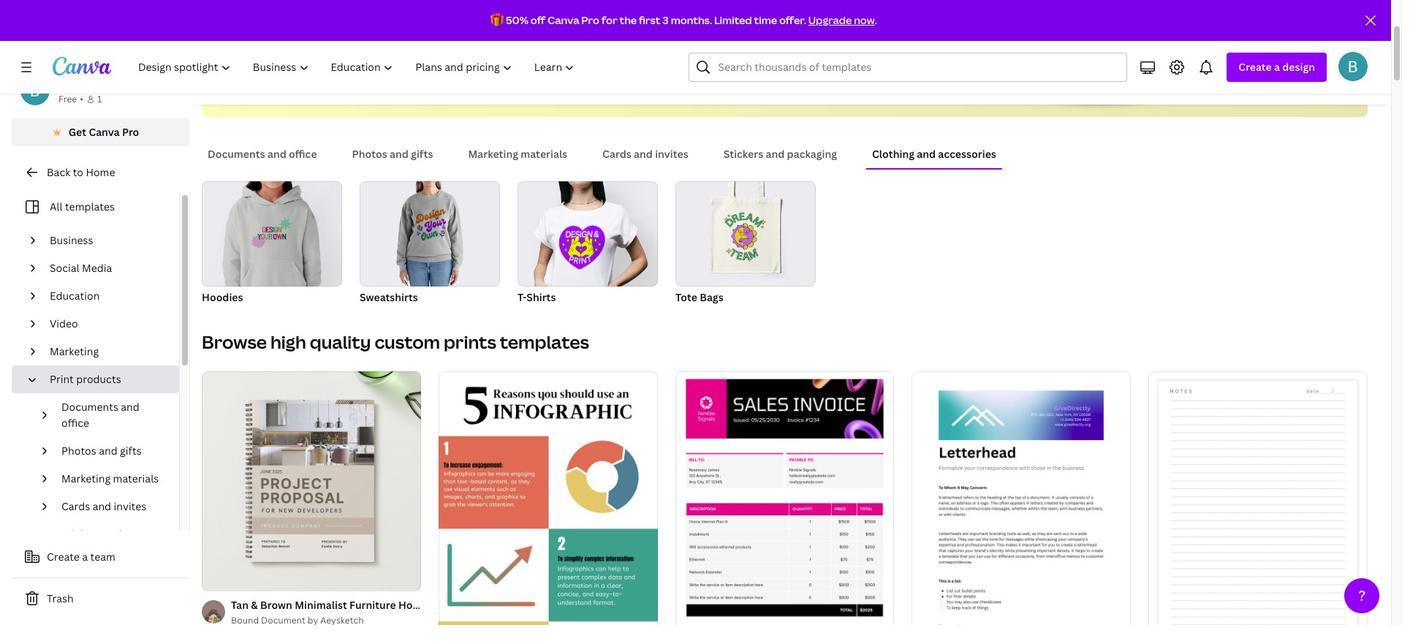 Task type: vqa. For each thing, say whether or not it's contained in the screenshot.
the bottom THE "CARDS AND INVITES"
yes



Task type: describe. For each thing, give the bounding box(es) containing it.
create a team
[[47, 550, 115, 564]]

months.
[[671, 13, 712, 27]]

get canva pro
[[68, 125, 139, 139]]

sweatshirts link
[[360, 181, 500, 307]]

free •
[[58, 93, 83, 105]]

prints
[[444, 330, 496, 354]]

t-shirts link
[[518, 181, 658, 307]]

tan & brown minimalist furniture home bound document image
[[202, 371, 421, 591]]

education link
[[44, 282, 170, 310]]

first
[[639, 13, 661, 27]]

&
[[251, 598, 258, 612]]

1 horizontal spatial cards and invites button
[[597, 140, 694, 168]]

50%
[[506, 13, 529, 27]]

tote bags link
[[676, 181, 816, 307]]

team
[[90, 550, 115, 564]]

offer.
[[779, 13, 806, 27]]

0 vertical spatial packaging
[[787, 147, 837, 161]]

in
[[481, 13, 492, 29]]

print products
[[50, 372, 121, 386]]

clothing and accessories
[[872, 147, 996, 161]]

video
[[50, 317, 78, 330]]

products
[[76, 372, 121, 386]]

back
[[47, 165, 70, 179]]

browse
[[202, 330, 267, 354]]

tan & brown minimalist furniture home bound document
[[231, 598, 518, 612]]

.
[[875, 13, 877, 27]]

documents and office for the topmost documents and office button
[[208, 147, 317, 161]]

sweatshirts
[[360, 290, 418, 304]]

0 vertical spatial marketing
[[468, 147, 518, 161]]

1 for 1 of 3
[[212, 573, 216, 584]]

0 horizontal spatial packaging
[[61, 543, 111, 557]]

tote bags
[[676, 290, 724, 304]]

0 horizontal spatial to
[[73, 165, 83, 179]]

get canva pro button
[[12, 118, 190, 146]]

and for stickers and packaging button to the top
[[766, 147, 785, 161]]

video link
[[44, 310, 170, 338]]

now
[[854, 13, 875, 27]]

business link
[[44, 227, 170, 254]]

bags
[[700, 290, 724, 304]]

print
[[50, 372, 74, 386]]

limited
[[714, 13, 752, 27]]

life
[[461, 13, 478, 29]]

and for documents and office button to the left
[[121, 400, 139, 414]]

brand
[[322, 13, 356, 29]]

0 vertical spatial to
[[446, 13, 458, 29]]

pro inside button
[[122, 125, 139, 139]]

0 horizontal spatial stickers and packaging
[[61, 527, 122, 557]]

all templates
[[50, 200, 115, 213]]

0 vertical spatial gifts
[[411, 147, 433, 161]]

stickers for the bottommost stickers and packaging button
[[61, 527, 101, 541]]

tan & brown minimalist furniture home bound document link
[[231, 597, 518, 613]]

0 horizontal spatial photos and gifts button
[[56, 437, 170, 465]]

create a design
[[1239, 60, 1315, 74]]

1 of 3 link
[[202, 371, 421, 591]]

1 horizontal spatial marketing materials button
[[462, 140, 573, 168]]

tote
[[676, 290, 697, 304]]

and for rightmost cards and invites button
[[634, 147, 653, 161]]

and for the bottom cards and invites button
[[93, 499, 111, 513]]

cards for rightmost cards and invites button
[[603, 147, 632, 161]]

1 horizontal spatial documents
[[208, 147, 265, 161]]

browse high quality custom prints templates
[[202, 330, 589, 354]]

hundreds
[[494, 13, 548, 29]]

Search search field
[[718, 53, 1118, 81]]

0 horizontal spatial templates
[[65, 200, 115, 213]]

hoodies
[[202, 290, 243, 304]]

0 vertical spatial marketing materials
[[468, 147, 567, 161]]

personal
[[58, 77, 102, 91]]

ideas,
[[286, 13, 319, 29]]

of inside 'link'
[[218, 573, 226, 584]]

1 vertical spatial stickers and packaging button
[[56, 521, 170, 564]]

get
[[68, 125, 86, 139]]

media
[[82, 261, 112, 275]]

0 vertical spatial 3
[[663, 13, 669, 27]]

🎁 50% off canva pro for the first 3 months. limited time offer. upgrade now .
[[491, 13, 877, 27]]

off
[[531, 13, 546, 27]]

education
[[50, 289, 100, 303]]

0 horizontal spatial materials
[[113, 472, 159, 485]]

top level navigation element
[[129, 53, 587, 82]]

cards and invites for rightmost cards and invites button
[[603, 147, 688, 161]]

0 horizontal spatial photos and gifts
[[61, 444, 142, 458]]

0 vertical spatial of
[[551, 13, 563, 29]]

campaigns
[[383, 13, 443, 29]]

0 vertical spatial documents and office button
[[202, 140, 323, 168]]

0 horizontal spatial office
[[61, 416, 89, 430]]

canva inside get canva pro button
[[89, 125, 120, 139]]

stickers for stickers and packaging button to the top
[[724, 147, 764, 161]]

a for team
[[82, 550, 88, 564]]

bring your ideas, brand and campaigns to life in hundreds of ways.
[[225, 13, 597, 29]]

custom
[[375, 330, 440, 354]]

t-shirts
[[518, 290, 556, 304]]

•
[[80, 93, 83, 105]]

furniture
[[350, 598, 396, 612]]

quality
[[310, 330, 371, 354]]

clothing
[[872, 147, 915, 161]]

your one-stop shop to design and print image
[[1017, 0, 1368, 117]]

clothing and accessories button
[[866, 140, 1002, 168]]

back to home link
[[12, 158, 190, 187]]

create a design button
[[1227, 53, 1327, 82]]



Task type: locate. For each thing, give the bounding box(es) containing it.
bound
[[431, 598, 464, 612]]

canva right get
[[89, 125, 120, 139]]

1 inside 'link'
[[212, 573, 216, 584]]

upgrade
[[808, 13, 852, 27]]

1 vertical spatial to
[[73, 165, 83, 179]]

1 horizontal spatial invites
[[655, 147, 688, 161]]

cards and invites button
[[597, 140, 694, 168], [56, 493, 170, 521]]

to left life at the left top of the page
[[446, 13, 458, 29]]

a for design
[[1274, 60, 1280, 74]]

0 horizontal spatial create
[[47, 550, 80, 564]]

1 vertical spatial 3
[[228, 573, 233, 584]]

stickers inside 'stickers and packaging'
[[61, 527, 101, 541]]

home left 'bound'
[[398, 598, 428, 612]]

0 vertical spatial photos and gifts button
[[346, 140, 439, 168]]

a left "design"
[[1274, 60, 1280, 74]]

document
[[466, 598, 518, 612]]

1 horizontal spatial stickers and packaging
[[724, 147, 837, 161]]

0 vertical spatial create
[[1239, 60, 1272, 74]]

to right back
[[73, 165, 83, 179]]

trash
[[47, 592, 74, 605]]

1 vertical spatial 1
[[212, 573, 216, 584]]

1 horizontal spatial cards
[[603, 147, 632, 161]]

0 vertical spatial canva
[[548, 13, 579, 27]]

1 horizontal spatial stickers and packaging button
[[718, 140, 843, 168]]

canva right off
[[548, 13, 579, 27]]

0 vertical spatial materials
[[521, 147, 567, 161]]

1 vertical spatial photos and gifts
[[61, 444, 142, 458]]

3 right first
[[663, 13, 669, 27]]

1 horizontal spatial documents and office button
[[202, 140, 323, 168]]

templates right all at the left
[[65, 200, 115, 213]]

1 of 3
[[212, 573, 233, 584]]

1 horizontal spatial canva
[[548, 13, 579, 27]]

1 horizontal spatial create
[[1239, 60, 1272, 74]]

1 horizontal spatial materials
[[521, 147, 567, 161]]

ways.
[[566, 13, 597, 29]]

0 vertical spatial 1
[[97, 93, 102, 105]]

cards for the bottom cards and invites button
[[61, 499, 90, 513]]

0 horizontal spatial cards and invites button
[[56, 493, 170, 521]]

create for create a team
[[47, 550, 80, 564]]

documents
[[208, 147, 265, 161], [61, 400, 118, 414]]

all
[[50, 200, 63, 213]]

back to home
[[47, 165, 115, 179]]

1 horizontal spatial photos
[[352, 147, 387, 161]]

1 vertical spatial materials
[[113, 472, 159, 485]]

tan
[[231, 598, 249, 612]]

0 horizontal spatial a
[[82, 550, 88, 564]]

1 vertical spatial documents and office
[[61, 400, 139, 430]]

invites for the bottom cards and invites button
[[114, 499, 146, 513]]

0 vertical spatial cards and invites
[[603, 147, 688, 161]]

home
[[86, 165, 115, 179], [398, 598, 428, 612]]

pro up the back to home link
[[122, 125, 139, 139]]

3
[[663, 13, 669, 27], [228, 573, 233, 584]]

1 vertical spatial pro
[[122, 125, 139, 139]]

documents and office for documents and office button to the left
[[61, 400, 139, 430]]

canva
[[548, 13, 579, 27], [89, 125, 120, 139]]

and inside 'stickers and packaging'
[[103, 527, 122, 541]]

a
[[1274, 60, 1280, 74], [82, 550, 88, 564]]

for
[[602, 13, 618, 27]]

minimalist
[[295, 598, 347, 612]]

1 vertical spatial photos and gifts button
[[56, 437, 170, 465]]

0 vertical spatial marketing materials button
[[462, 140, 573, 168]]

1 vertical spatial home
[[398, 598, 428, 612]]

1 horizontal spatial photos and gifts button
[[346, 140, 439, 168]]

0 horizontal spatial pro
[[122, 125, 139, 139]]

your
[[258, 13, 284, 29]]

tote bag image
[[676, 181, 816, 287], [721, 213, 770, 262]]

letterhead doc in bright blue bright purple classic professional style image
[[912, 371, 1131, 625]]

0 horizontal spatial 3
[[228, 573, 233, 584]]

templates
[[65, 200, 115, 213], [500, 330, 589, 354]]

1 horizontal spatial of
[[551, 13, 563, 29]]

create
[[1239, 60, 1272, 74], [47, 550, 80, 564]]

create left team
[[47, 550, 80, 564]]

3 inside 'link'
[[228, 573, 233, 584]]

pro left 'for' on the top of the page
[[582, 13, 600, 27]]

1 vertical spatial of
[[218, 573, 226, 584]]

create a team button
[[12, 543, 190, 572]]

marketing materials
[[468, 147, 567, 161], [61, 472, 159, 485]]

photos
[[352, 147, 387, 161], [61, 444, 96, 458]]

0 vertical spatial pro
[[582, 13, 600, 27]]

orange green blue colorful 5 reasons to use informational infographic image
[[439, 371, 658, 625]]

social media
[[50, 261, 112, 275]]

0 horizontal spatial home
[[86, 165, 115, 179]]

1 horizontal spatial templates
[[500, 330, 589, 354]]

sales invoice professional doc in black pink purple tactile 3d style image
[[675, 371, 894, 625]]

and for the bottommost stickers and packaging button
[[103, 527, 122, 541]]

invites
[[655, 147, 688, 161], [114, 499, 146, 513]]

1 vertical spatial cards and invites button
[[56, 493, 170, 521]]

business
[[50, 233, 93, 247]]

1 horizontal spatial photos and gifts
[[352, 147, 433, 161]]

1 horizontal spatial marketing materials
[[468, 147, 567, 161]]

1 vertical spatial marketing materials button
[[56, 465, 170, 493]]

1 vertical spatial stickers
[[61, 527, 101, 541]]

time
[[754, 13, 777, 27]]

trash link
[[12, 584, 190, 613]]

0 horizontal spatial cards
[[61, 499, 90, 513]]

stickers and packaging button
[[718, 140, 843, 168], [56, 521, 170, 564]]

0 vertical spatial invites
[[655, 147, 688, 161]]

1 horizontal spatial documents and office
[[208, 147, 317, 161]]

0 horizontal spatial 1
[[97, 93, 102, 105]]

photos for the left photos and gifts button
[[61, 444, 96, 458]]

white grey minimalist simple blank notebook image
[[1149, 371, 1368, 625]]

create for create a design
[[1239, 60, 1272, 74]]

brad klo image
[[1339, 52, 1368, 81]]

0 vertical spatial stickers and packaging button
[[718, 140, 843, 168]]

create inside dropdown button
[[1239, 60, 1272, 74]]

1 horizontal spatial to
[[446, 13, 458, 29]]

1 vertical spatial canva
[[89, 125, 120, 139]]

cards and invites for the bottom cards and invites button
[[61, 499, 146, 513]]

2 vertical spatial marketing
[[61, 472, 110, 485]]

photos for the right photos and gifts button
[[352, 147, 387, 161]]

0 vertical spatial templates
[[65, 200, 115, 213]]

brown
[[260, 598, 292, 612]]

1 vertical spatial stickers and packaging
[[61, 527, 122, 557]]

and for the topmost documents and office button
[[268, 147, 286, 161]]

0 horizontal spatial documents and office
[[61, 400, 139, 430]]

create left "design"
[[1239, 60, 1272, 74]]

0 horizontal spatial documents
[[61, 400, 118, 414]]

design
[[1283, 60, 1315, 74]]

0 horizontal spatial of
[[218, 573, 226, 584]]

high
[[271, 330, 306, 354]]

0 vertical spatial office
[[289, 147, 317, 161]]

1 vertical spatial gifts
[[120, 444, 142, 458]]

cards
[[603, 147, 632, 161], [61, 499, 90, 513]]

0 vertical spatial photos
[[352, 147, 387, 161]]

free
[[58, 93, 77, 105]]

1 vertical spatial marketing materials
[[61, 472, 159, 485]]

1 vertical spatial create
[[47, 550, 80, 564]]

packaging
[[787, 147, 837, 161], [61, 543, 111, 557]]

create inside "button"
[[47, 550, 80, 564]]

0 horizontal spatial invites
[[114, 499, 146, 513]]

all templates link
[[20, 193, 170, 221]]

1 horizontal spatial home
[[398, 598, 428, 612]]

hoodies link
[[202, 181, 342, 307]]

0 vertical spatial cards and invites button
[[597, 140, 694, 168]]

3 up tan
[[228, 573, 233, 584]]

stickers and packaging
[[724, 147, 837, 161], [61, 527, 122, 557]]

and
[[358, 13, 380, 29], [268, 147, 286, 161], [390, 147, 409, 161], [634, 147, 653, 161], [766, 147, 785, 161], [917, 147, 936, 161], [121, 400, 139, 414], [99, 444, 117, 458], [93, 499, 111, 513], [103, 527, 122, 541]]

t shirt image inside the t-shirts link
[[553, 205, 613, 286]]

1 horizontal spatial office
[[289, 147, 317, 161]]

hoodie image
[[202, 181, 342, 287], [246, 212, 298, 254]]

0 vertical spatial stickers
[[724, 147, 764, 161]]

0 horizontal spatial canva
[[89, 125, 120, 139]]

invites for rightmost cards and invites button
[[655, 147, 688, 161]]

templates down shirts
[[500, 330, 589, 354]]

a inside dropdown button
[[1274, 60, 1280, 74]]

and for "clothing and accessories" button on the right top of page
[[917, 147, 936, 161]]

1 vertical spatial documents
[[61, 400, 118, 414]]

accessories
[[938, 147, 996, 161]]

1 vertical spatial marketing
[[50, 344, 99, 358]]

social media link
[[44, 254, 170, 282]]

1 horizontal spatial gifts
[[411, 147, 433, 161]]

0 horizontal spatial cards and invites
[[61, 499, 146, 513]]

1 horizontal spatial 3
[[663, 13, 669, 27]]

1 for 1
[[97, 93, 102, 105]]

1 vertical spatial documents and office button
[[56, 393, 170, 437]]

0 horizontal spatial stickers
[[61, 527, 101, 541]]

1 horizontal spatial a
[[1274, 60, 1280, 74]]

t-
[[518, 290, 527, 304]]

1 horizontal spatial cards and invites
[[603, 147, 688, 161]]

1 vertical spatial cards and invites
[[61, 499, 146, 513]]

pro
[[582, 13, 600, 27], [122, 125, 139, 139]]

bring
[[225, 13, 255, 29]]

of
[[551, 13, 563, 29], [218, 573, 226, 584]]

documents and office
[[208, 147, 317, 161], [61, 400, 139, 430]]

1 vertical spatial office
[[61, 416, 89, 430]]

0 vertical spatial home
[[86, 165, 115, 179]]

🎁
[[491, 13, 504, 27]]

0 vertical spatial documents and office
[[208, 147, 317, 161]]

0 horizontal spatial photos
[[61, 444, 96, 458]]

photos and gifts button
[[346, 140, 439, 168], [56, 437, 170, 465]]

1 horizontal spatial 1
[[212, 573, 216, 584]]

0 vertical spatial cards
[[603, 147, 632, 161]]

office
[[289, 147, 317, 161], [61, 416, 89, 430]]

the
[[620, 13, 637, 27]]

materials
[[521, 147, 567, 161], [113, 472, 159, 485]]

t shirt image
[[518, 181, 658, 287], [553, 205, 613, 286]]

home up all templates link
[[86, 165, 115, 179]]

None search field
[[689, 53, 1128, 82]]

0 horizontal spatial stickers and packaging button
[[56, 521, 170, 564]]

shirts
[[527, 290, 556, 304]]

social
[[50, 261, 79, 275]]

a left team
[[82, 550, 88, 564]]

1 horizontal spatial pro
[[582, 13, 600, 27]]

1 horizontal spatial packaging
[[787, 147, 837, 161]]

1 vertical spatial invites
[[114, 499, 146, 513]]

a inside "button"
[[82, 550, 88, 564]]

sweatshirt image
[[360, 181, 500, 287], [413, 200, 448, 249]]

0 horizontal spatial documents and office button
[[56, 393, 170, 437]]

marketing link
[[44, 338, 170, 366]]

upgrade now button
[[808, 13, 875, 27]]

marketing materials button
[[462, 140, 573, 168], [56, 465, 170, 493]]



